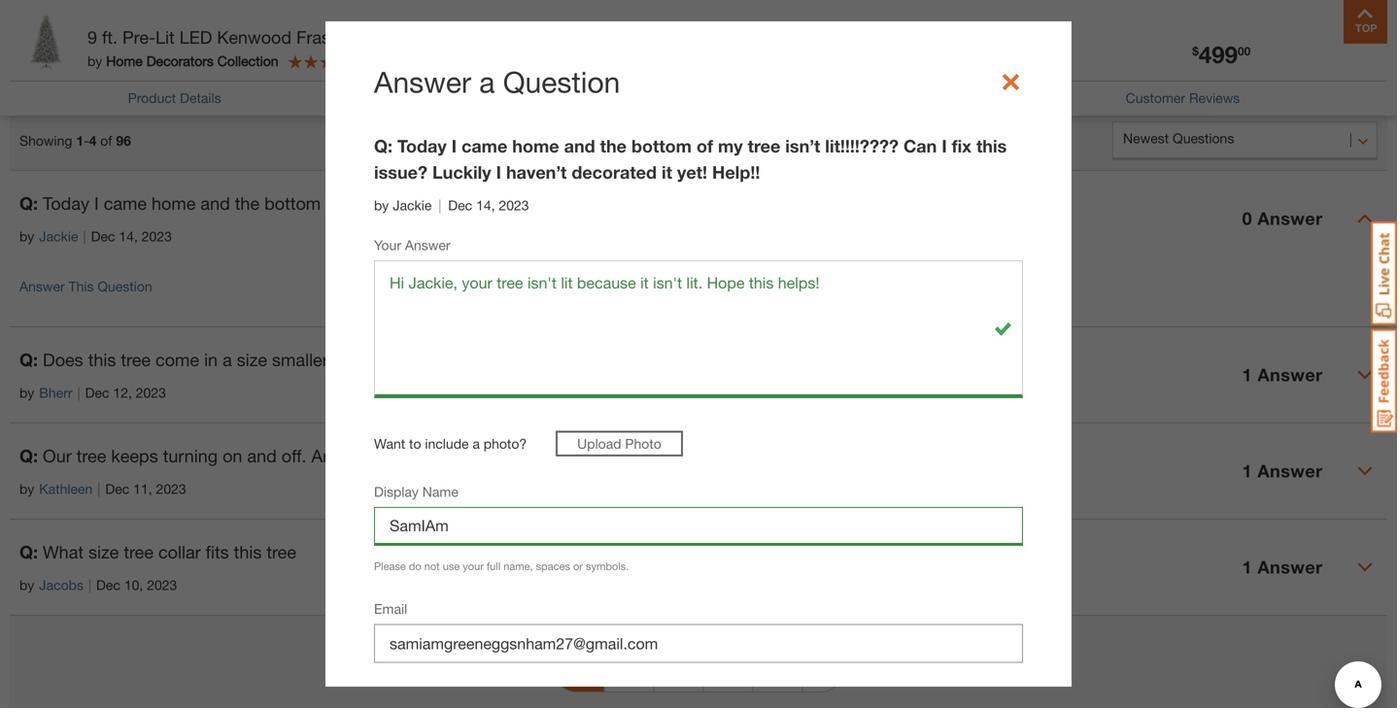 Task type: describe. For each thing, give the bounding box(es) containing it.
2023 for smaller
[[136, 385, 166, 401]]

q: for q: today i came home and the bottom of my tree isn't lit!!!!???? can i fix this issue? luckily i haven't decorated it yet! help!!
[[19, 193, 38, 214]]

display
[[374, 484, 419, 500]]

jackie button
[[39, 227, 78, 247]]

customer
[[1126, 90, 1186, 106]]

1 for what size tree collar fits this tree
[[1243, 557, 1253, 578]]

do
[[409, 560, 422, 573]]

reviews
[[1190, 90, 1241, 106]]

9 ft. pre-lit led kenwood fraser flocked artificial christmas tree
[[87, 27, 602, 48]]

details
[[180, 90, 221, 106]]

tree inside today i came home and the bottom of my tree isn't lit!!!!???? can i fix this issue? luckily i haven't decorated it yet! help!!
[[748, 135, 781, 156]]

product image image
[[15, 10, 78, 73]]

can inside today i came home and the bottom of my tree isn't lit!!!!???? can i fix this issue? luckily i haven't decorated it yet! help!!
[[904, 135, 937, 156]]

your answer
[[374, 237, 451, 253]]

kenwood
[[217, 27, 292, 48]]

| for come
[[77, 385, 80, 401]]

collection
[[218, 53, 279, 69]]

does
[[43, 350, 83, 371]]

96 questions
[[19, 45, 147, 87]]

a inside questions element
[[223, 350, 232, 371]]

artificial
[[418, 27, 480, 48]]

include
[[425, 436, 469, 452]]

3 link
[[655, 650, 703, 692]]

a down the christmas
[[480, 65, 495, 99]]

this right fits
[[234, 542, 262, 563]]

2023 for of
[[142, 229, 172, 245]]

home inside questions element
[[152, 193, 196, 214]]

4 link
[[704, 650, 753, 692]]

haven't inside questions element
[[747, 193, 804, 214]]

9
[[87, 27, 97, 48]]

product details
[[128, 90, 221, 106]]

come
[[156, 350, 199, 371]]

suggestions?
[[346, 446, 451, 467]]

name
[[423, 484, 459, 500]]

2
[[625, 661, 634, 682]]

of inside today i came home and the bottom of my tree isn't lit!!!!???? can i fix this issue? luckily i haven't decorated it yet! help!!
[[697, 135, 713, 156]]

came inside questions element
[[104, 193, 147, 214]]

2 vertical spatial and
[[247, 446, 277, 467]]

the inside questions element
[[235, 193, 260, 214]]

ask
[[1183, 58, 1214, 78]]

0 answer
[[1243, 208, 1324, 229]]

kathleen
[[39, 481, 93, 497]]

3 1 answer from the top
[[1243, 557, 1324, 578]]

yet! inside today i came home and the bottom of my tree isn't lit!!!!???? can i fix this issue? luckily i haven't decorated it yet! help!!
[[678, 162, 708, 183]]

499
[[1199, 40, 1238, 68]]

to
[[409, 436, 421, 452]]

q: our tree keeps turning on and off. any suggestions?
[[19, 446, 451, 467]]

ask a question
[[1183, 58, 1309, 78]]

help!! inside today i came home and the bottom of my tree isn't lit!!!!???? can i fix this issue? luckily i haven't decorated it yet! help!!
[[713, 162, 761, 183]]

name,
[[504, 560, 533, 573]]

1 answer for suggestions?
[[1243, 461, 1324, 482]]

ft.
[[102, 27, 118, 48]]

question for ask a question
[[1234, 58, 1309, 78]]

jackie inside answer a question main content
[[393, 197, 432, 213]]

navigation containing 2
[[555, 636, 843, 709]]

bottom inside questions element
[[265, 193, 321, 214]]

this up by bherr | dec 12, 2023
[[88, 350, 116, 371]]

dec for collar
[[96, 578, 120, 594]]

decorators
[[146, 53, 214, 69]]

questions element
[[10, 170, 1388, 616]]

home
[[106, 53, 143, 69]]

upload
[[578, 436, 622, 452]]

use
[[443, 560, 460, 573]]

today inside today i came home and the bottom of my tree isn't lit!!!!???? can i fix this issue? luckily i haven't decorated it yet! help!!
[[398, 135, 447, 156]]

dec for home
[[91, 229, 115, 245]]

want
[[374, 436, 406, 452]]

7.5ft?
[[372, 350, 417, 371]]

| inside answer a question main content
[[439, 197, 442, 213]]

5
[[773, 661, 783, 682]]

2023 for any
[[156, 481, 186, 497]]

by kathleen | dec 11, 2023
[[19, 481, 186, 497]]

a left photo?
[[473, 436, 480, 452]]

feedback link image
[[1372, 329, 1398, 434]]

bherr button
[[39, 383, 72, 404]]

11,
[[133, 481, 152, 497]]

fits
[[206, 542, 229, 563]]

please
[[374, 560, 406, 573]]

lit!!!!???? inside questions element
[[446, 193, 517, 214]]

this inside today i came home and the bottom of my tree isn't lit!!!!???? can i fix this issue? luckily i haven't decorated it yet! help!!
[[977, 135, 1007, 156]]

0
[[1243, 208, 1253, 229]]

ask a question button
[[1113, 49, 1378, 88]]

Search Questions & Answers text field
[[304, 49, 956, 88]]

symbols.
[[586, 560, 629, 573]]

by home decorators collection
[[87, 53, 279, 69]]

q: for q:
[[374, 135, 398, 156]]

jacobs
[[39, 578, 84, 594]]

your
[[463, 560, 484, 573]]

luckily inside today i came home and the bottom of my tree isn't lit!!!!???? can i fix this issue? luckily i haven't decorated it yet! help!!
[[433, 162, 492, 183]]

the inside today i came home and the bottom of my tree isn't lit!!!!???? can i fix this issue? luckily i haven't decorated it yet! help!!
[[600, 135, 627, 156]]

display name
[[374, 484, 459, 500]]

14, inside questions element
[[119, 229, 138, 245]]

by for what size tree collar fits this tree
[[19, 578, 34, 594]]

email
[[374, 601, 408, 617]]

question for answer this question
[[98, 279, 152, 295]]

| for collar
[[88, 578, 91, 594]]

q: for q: our tree keeps turning on and off. any suggestions?
[[19, 446, 38, 467]]

q: does this tree come in a size smaller than 7.5ft?
[[19, 350, 417, 371]]

or
[[574, 560, 583, 573]]

specifications
[[448, 90, 534, 106]]

product
[[128, 90, 176, 106]]

top button
[[1344, 0, 1388, 44]]

by jacobs | dec 10, 2023
[[19, 578, 177, 594]]

flocked
[[351, 27, 413, 48]]

photo?
[[484, 436, 527, 452]]

photo
[[625, 436, 662, 452]]

any
[[311, 446, 341, 467]]

by for does this tree come in a size smaller than 7.5ft?
[[19, 385, 34, 401]]

by for our tree keeps turning on and off. any suggestions?
[[19, 481, 34, 497]]

by jackie | dec 14, 2023 inside questions element
[[19, 229, 172, 245]]

what
[[43, 542, 84, 563]]

by bherr | dec 12, 2023
[[19, 385, 166, 401]]

answer a question
[[374, 65, 621, 99]]

isn't inside today i came home and the bottom of my tree isn't lit!!!!???? can i fix this issue? luckily i haven't decorated it yet! help!!
[[786, 135, 821, 156]]

luckily inside questions element
[[678, 193, 733, 214]]

0 horizontal spatial of
[[100, 133, 112, 149]]

live chat image
[[1372, 222, 1398, 326]]

not
[[425, 560, 440, 573]]

of inside questions element
[[326, 193, 341, 214]]

customer reviews
[[1126, 90, 1241, 106]]

by down 9
[[87, 53, 102, 69]]

lit!!!!???? inside today i came home and the bottom of my tree isn't lit!!!!???? can i fix this issue? luckily i haven't decorated it yet! help!!
[[826, 135, 899, 156]]

keeps
[[111, 446, 158, 467]]

by inside answer a question main content
[[374, 197, 389, 213]]

smaller
[[272, 350, 328, 371]]

1 answer for than
[[1243, 365, 1324, 386]]

jacobs button
[[39, 576, 84, 596]]

jackie inside questions element
[[39, 229, 78, 245]]

fix inside today i came home and the bottom of my tree isn't lit!!!!???? can i fix this issue? luckily i haven't decorated it yet! help!!
[[952, 135, 972, 156]]

a inside button
[[1219, 58, 1229, 78]]

3
[[674, 661, 684, 682]]



Task type: locate. For each thing, give the bounding box(es) containing it.
bherr
[[39, 385, 72, 401]]

1 vertical spatial and
[[201, 193, 230, 214]]

answer this question link
[[19, 279, 152, 295]]

| up "your answer"
[[439, 197, 442, 213]]

0 vertical spatial can
[[904, 135, 937, 156]]

dec left 10,
[[96, 578, 120, 594]]

today i came home and the bottom of my tree isn't lit!!!!???? can i fix this issue? luckily i haven't decorated it yet! help!!
[[374, 135, 1007, 183]]

1 vertical spatial by jackie | dec 14, 2023
[[19, 229, 172, 245]]

0 vertical spatial 96
[[19, 45, 58, 87]]

-
[[84, 133, 89, 149]]

spaces
[[536, 560, 571, 573]]

q: inside answer a question main content
[[374, 135, 398, 156]]

dec left the 11,
[[105, 481, 130, 497]]

1 vertical spatial size
[[88, 542, 119, 563]]

kathleen button
[[39, 479, 93, 500]]

0 horizontal spatial decorated
[[572, 162, 657, 183]]

1 vertical spatial my
[[346, 193, 370, 214]]

came down specifications at the top of the page
[[462, 135, 508, 156]]

this
[[69, 279, 94, 295]]

0 horizontal spatial question
[[98, 279, 152, 295]]

1 vertical spatial decorated
[[809, 193, 889, 214]]

1 horizontal spatial my
[[718, 135, 743, 156]]

came
[[462, 135, 508, 156], [104, 193, 147, 214]]

a right 'ask' on the top right of page
[[1219, 58, 1229, 78]]

fix inside questions element
[[568, 193, 586, 214]]

question for answer a question
[[503, 65, 621, 99]]

answer a question main content
[[0, 0, 1398, 709]]

q: what size tree collar fits this tree
[[19, 542, 297, 563]]

fix
[[952, 135, 972, 156], [568, 193, 586, 214]]

| for turning
[[97, 481, 101, 497]]

0 vertical spatial and
[[564, 135, 596, 156]]

0 vertical spatial issue?
[[374, 162, 428, 183]]

1 horizontal spatial isn't
[[786, 135, 821, 156]]

dec
[[448, 197, 473, 213], [91, 229, 115, 245], [85, 385, 109, 401], [105, 481, 130, 497], [96, 578, 120, 594]]

can inside questions element
[[522, 193, 553, 214]]

jackie up "your answer"
[[393, 197, 432, 213]]

0 vertical spatial bottom
[[632, 135, 692, 156]]

1 vertical spatial luckily
[[678, 193, 733, 214]]

want to include a photo?
[[374, 436, 527, 452]]

issue? inside today i came home and the bottom of my tree isn't lit!!!!???? can i fix this issue? luckily i haven't decorated it yet! help!!
[[374, 162, 428, 183]]

14,
[[476, 197, 495, 213], [119, 229, 138, 245]]

1 vertical spatial can
[[522, 193, 553, 214]]

issue? up "your answer"
[[374, 162, 428, 183]]

0 horizontal spatial can
[[522, 193, 553, 214]]

0 horizontal spatial today
[[43, 193, 89, 214]]

1 horizontal spatial decorated
[[809, 193, 889, 214]]

decorated
[[572, 162, 657, 183], [809, 193, 889, 214]]

a
[[1219, 58, 1229, 78], [480, 65, 495, 99], [223, 350, 232, 371], [473, 436, 480, 452]]

1 horizontal spatial lit!!!!????
[[826, 135, 899, 156]]

answer this question
[[19, 279, 152, 295]]

1 for our tree keeps turning on and off. any suggestions?
[[1243, 461, 1253, 482]]

| right bherr
[[77, 385, 80, 401]]

i
[[452, 135, 457, 156], [942, 135, 947, 156], [496, 162, 502, 183], [94, 193, 99, 214], [558, 193, 563, 214], [738, 193, 742, 214]]

0 horizontal spatial jackie
[[39, 229, 78, 245]]

by left bherr
[[19, 385, 34, 401]]

answer
[[374, 65, 471, 99], [1258, 208, 1324, 229], [405, 237, 451, 253], [19, 279, 65, 295], [1258, 365, 1324, 386], [1258, 461, 1324, 482], [1258, 557, 1324, 578]]

it inside today i came home and the bottom of my tree isn't lit!!!!???? can i fix this issue? luckily i haven't decorated it yet! help!!
[[662, 162, 673, 183]]

my inside today i came home and the bottom of my tree isn't lit!!!!???? can i fix this issue? luckily i haven't decorated it yet! help!!
[[718, 135, 743, 156]]

1 horizontal spatial issue?
[[623, 193, 674, 214]]

specifications button
[[448, 88, 534, 108], [448, 88, 534, 108]]

0 vertical spatial home
[[513, 135, 560, 156]]

0 vertical spatial fix
[[952, 135, 972, 156]]

it inside questions element
[[894, 193, 903, 214]]

size up by jacobs | dec 10, 2023
[[88, 542, 119, 563]]

14, inside answer a question main content
[[476, 197, 495, 213]]

by jackie | dec 14, 2023 up "your answer"
[[374, 197, 529, 213]]

and inside today i came home and the bottom of my tree isn't lit!!!!???? can i fix this issue? luckily i haven't decorated it yet! help!!
[[564, 135, 596, 156]]

my inside questions element
[[346, 193, 370, 214]]

haven't
[[506, 162, 567, 183], [747, 193, 804, 214]]

1 horizontal spatial today
[[398, 135, 447, 156]]

came inside today i came home and the bottom of my tree isn't lit!!!!???? can i fix this issue? luckily i haven't decorated it yet! help!!
[[462, 135, 508, 156]]

1 1 answer from the top
[[1243, 365, 1324, 386]]

2 1 answer from the top
[[1243, 461, 1324, 482]]

96 left 9
[[19, 45, 58, 87]]

christmas
[[485, 27, 564, 48]]

issue? down today i came home and the bottom of my tree isn't lit!!!!???? can i fix this issue? luckily i haven't decorated it yet! help!!
[[623, 193, 674, 214]]

00
[[1238, 44, 1251, 58]]

by jackie | dec 14, 2023
[[374, 197, 529, 213], [19, 229, 172, 245]]

0 horizontal spatial 96
[[19, 45, 58, 87]]

1 horizontal spatial the
[[600, 135, 627, 156]]

1 vertical spatial lit!!!!????
[[446, 193, 517, 214]]

size right in
[[237, 350, 267, 371]]

close image
[[999, 70, 1024, 94]]

1 vertical spatial 96
[[116, 133, 131, 149]]

by
[[87, 53, 102, 69], [374, 197, 389, 213], [19, 229, 34, 245], [19, 385, 34, 401], [19, 481, 34, 497], [19, 578, 34, 594]]

1 horizontal spatial size
[[237, 350, 267, 371]]

0 horizontal spatial 14,
[[119, 229, 138, 245]]

question inside questions element
[[98, 279, 152, 295]]

of
[[100, 133, 112, 149], [697, 135, 713, 156], [326, 193, 341, 214]]

4 inside navigation
[[724, 661, 733, 682]]

fraser
[[297, 27, 346, 48]]

| right jackie button
[[83, 229, 86, 245]]

0 vertical spatial today
[[398, 135, 447, 156]]

tree
[[569, 27, 602, 48]]

0 vertical spatial 4
[[89, 133, 97, 149]]

came down 'showing 1 - 4 of 96'
[[104, 193, 147, 214]]

0 vertical spatial size
[[237, 350, 267, 371]]

0 horizontal spatial my
[[346, 193, 370, 214]]

None text field
[[374, 624, 1024, 663]]

haven't down today i came home and the bottom of my tree isn't lit!!!!???? can i fix this issue? luckily i haven't decorated it yet! help!!
[[747, 193, 804, 214]]

yet!
[[678, 162, 708, 183], [908, 193, 936, 214]]

dec for come
[[85, 385, 109, 401]]

2 horizontal spatial of
[[697, 135, 713, 156]]

1 horizontal spatial fix
[[952, 135, 972, 156]]

1 vertical spatial fix
[[568, 193, 586, 214]]

issue?
[[374, 162, 428, 183], [623, 193, 674, 214]]

off.
[[282, 446, 307, 467]]

1 vertical spatial haven't
[[747, 193, 804, 214]]

1 horizontal spatial and
[[247, 446, 277, 467]]

|
[[439, 197, 442, 213], [83, 229, 86, 245], [77, 385, 80, 401], [97, 481, 101, 497], [88, 578, 91, 594]]

1 horizontal spatial help!!
[[941, 193, 986, 214]]

0 vertical spatial help!!
[[713, 162, 761, 183]]

1 vertical spatial isn't
[[409, 193, 442, 214]]

tree
[[748, 135, 781, 156], [374, 193, 404, 214], [121, 350, 151, 371], [77, 446, 106, 467], [124, 542, 154, 563], [267, 542, 297, 563]]

the
[[600, 135, 627, 156], [235, 193, 260, 214]]

0 horizontal spatial size
[[88, 542, 119, 563]]

please do not use your full name, spaces or symbols.
[[374, 560, 629, 573]]

1 horizontal spatial came
[[462, 135, 508, 156]]

collar
[[158, 542, 201, 563]]

in
[[204, 350, 218, 371]]

by left jackie button
[[19, 229, 34, 245]]

1 vertical spatial came
[[104, 193, 147, 214]]

jackie up this
[[39, 229, 78, 245]]

full
[[487, 560, 501, 573]]

q: for q: what size tree collar fits this tree
[[19, 542, 38, 563]]

led
[[180, 27, 212, 48]]

$ 499 00
[[1193, 40, 1251, 68]]

0 vertical spatial luckily
[[433, 162, 492, 183]]

1 horizontal spatial question
[[503, 65, 621, 99]]

showing
[[19, 133, 72, 149]]

2 vertical spatial 1 answer
[[1243, 557, 1324, 578]]

luckily up q: today i came home and the bottom of my tree isn't lit!!!!???? can i fix this issue? luckily i haven't decorated it yet! help!!
[[433, 162, 492, 183]]

by left jacobs in the left of the page
[[19, 578, 34, 594]]

$
[[1193, 44, 1199, 58]]

2 horizontal spatial and
[[564, 135, 596, 156]]

0 horizontal spatial isn't
[[409, 193, 442, 214]]

0 vertical spatial decorated
[[572, 162, 657, 183]]

1 vertical spatial today
[[43, 193, 89, 214]]

lit
[[156, 27, 175, 48]]

dec inside answer a question main content
[[448, 197, 473, 213]]

than
[[333, 350, 368, 371]]

0 vertical spatial 1 answer
[[1243, 365, 1324, 386]]

question inside ask a question button
[[1234, 58, 1309, 78]]

1 answer
[[1243, 365, 1324, 386], [1243, 461, 1324, 482], [1243, 557, 1324, 578]]

1 vertical spatial jackie
[[39, 229, 78, 245]]

today inside questions element
[[43, 193, 89, 214]]

0 horizontal spatial yet!
[[678, 162, 708, 183]]

bottom inside today i came home and the bottom of my tree isn't lit!!!!???? can i fix this issue? luckily i haven't decorated it yet! help!!
[[632, 135, 692, 156]]

by jackie | dec 14, 2023 up the answer this question link
[[19, 229, 172, 245]]

None text field
[[374, 507, 1024, 546]]

1 vertical spatial 1 answer
[[1243, 461, 1324, 482]]

0 vertical spatial isn't
[[786, 135, 821, 156]]

this down today i came home and the bottom of my tree isn't lit!!!!???? can i fix this issue? luckily i haven't decorated it yet! help!!
[[591, 193, 618, 214]]

home inside today i came home and the bottom of my tree isn't lit!!!!???? can i fix this issue? luckily i haven't decorated it yet! help!!
[[513, 135, 560, 156]]

by jackie | dec 14, 2023 inside answer a question main content
[[374, 197, 529, 213]]

0 vertical spatial yet!
[[678, 162, 708, 183]]

your
[[374, 237, 401, 253]]

pre-
[[123, 27, 156, 48]]

0 horizontal spatial haven't
[[506, 162, 567, 183]]

1 horizontal spatial 14,
[[476, 197, 495, 213]]

0 horizontal spatial by jackie | dec 14, 2023
[[19, 229, 172, 245]]

0 vertical spatial by jackie | dec 14, 2023
[[374, 197, 529, 213]]

2 link
[[605, 650, 654, 692]]

turning
[[163, 446, 218, 467]]

0 vertical spatial my
[[718, 135, 743, 156]]

4 left 5
[[724, 661, 733, 682]]

0 horizontal spatial bottom
[[265, 193, 321, 214]]

luckily
[[433, 162, 492, 183], [678, 193, 733, 214]]

q: for q: does this tree come in a size smaller than 7.5ft?
[[19, 350, 38, 371]]

5 link
[[754, 650, 803, 692]]

0 horizontal spatial lit!!!!????
[[446, 193, 517, 214]]

0 vertical spatial haven't
[[506, 162, 567, 183]]

dec up "your answer"
[[448, 197, 473, 213]]

10,
[[124, 578, 143, 594]]

0 vertical spatial came
[[462, 135, 508, 156]]

1 vertical spatial 4
[[724, 661, 733, 682]]

showing 1 - 4 of 96
[[19, 133, 131, 149]]

luckily down today i came home and the bottom of my tree isn't lit!!!!???? can i fix this issue? luckily i haven't decorated it yet! help!!
[[678, 193, 733, 214]]

| for home
[[83, 229, 86, 245]]

it
[[662, 162, 673, 183], [894, 193, 903, 214]]

this down close icon
[[977, 135, 1007, 156]]

navigation
[[555, 636, 843, 709]]

1 horizontal spatial 96
[[116, 133, 131, 149]]

isn't inside questions element
[[409, 193, 442, 214]]

1 horizontal spatial luckily
[[678, 193, 733, 214]]

issue? inside questions element
[[623, 193, 674, 214]]

q: today i came home and the bottom of my tree isn't lit!!!!???? can i fix this issue? luckily i haven't decorated it yet! help!!
[[19, 193, 986, 214]]

decorated inside questions element
[[809, 193, 889, 214]]

1 horizontal spatial by jackie | dec 14, 2023
[[374, 197, 529, 213]]

customer reviews button
[[1126, 88, 1241, 108], [1126, 88, 1241, 108]]

0 vertical spatial lit!!!!????
[[826, 135, 899, 156]]

0 horizontal spatial fix
[[568, 193, 586, 214]]

by for today i came home and the bottom of my tree isn't lit!!!!???? can i fix this issue? luckily i haven't decorated it yet! help!!
[[19, 229, 34, 245]]

jackie
[[393, 197, 432, 213], [39, 229, 78, 245]]

size
[[237, 350, 267, 371], [88, 542, 119, 563]]

upload photo
[[578, 436, 662, 452]]

0 horizontal spatial home
[[152, 193, 196, 214]]

1 vertical spatial yet!
[[908, 193, 936, 214]]

Type your answer here text field
[[374, 260, 1024, 398]]

none text field inside answer a question main content
[[374, 624, 1024, 663]]

haven't inside today i came home and the bottom of my tree isn't lit!!!!???? can i fix this issue? luckily i haven't decorated it yet! help!!
[[506, 162, 567, 183]]

by up your
[[374, 197, 389, 213]]

yet! inside questions element
[[908, 193, 936, 214]]

questions
[[68, 62, 147, 83]]

0 horizontal spatial 4
[[89, 133, 97, 149]]

question inside answer a question main content
[[503, 65, 621, 99]]

1 vertical spatial issue?
[[623, 193, 674, 214]]

0 vertical spatial 14,
[[476, 197, 495, 213]]

dec left 12,
[[85, 385, 109, 401]]

1 horizontal spatial can
[[904, 135, 937, 156]]

1 for does this tree come in a size smaller than 7.5ft?
[[1243, 365, 1253, 386]]

1 horizontal spatial home
[[513, 135, 560, 156]]

| right kathleen
[[97, 481, 101, 497]]

1 horizontal spatial jackie
[[393, 197, 432, 213]]

help!!
[[713, 162, 761, 183], [941, 193, 986, 214]]

on
[[223, 446, 242, 467]]

12,
[[113, 385, 132, 401]]

decorated inside today i came home and the bottom of my tree isn't lit!!!!???? can i fix this issue? luckily i haven't decorated it yet! help!!
[[572, 162, 657, 183]]

0 horizontal spatial issue?
[[374, 162, 428, 183]]

2023
[[499, 197, 529, 213], [142, 229, 172, 245], [136, 385, 166, 401], [156, 481, 186, 497], [147, 578, 177, 594]]

0 vertical spatial it
[[662, 162, 673, 183]]

1 horizontal spatial yet!
[[908, 193, 936, 214]]

0 horizontal spatial luckily
[[433, 162, 492, 183]]

96 right -
[[116, 133, 131, 149]]

4 right showing
[[89, 133, 97, 149]]

home
[[513, 135, 560, 156], [152, 193, 196, 214]]

haven't up q: today i came home and the bottom of my tree isn't lit!!!!???? can i fix this issue? luckily i haven't decorated it yet! help!!
[[506, 162, 567, 183]]

0 vertical spatial jackie
[[393, 197, 432, 213]]

0 vertical spatial the
[[600, 135, 627, 156]]

0 horizontal spatial the
[[235, 193, 260, 214]]

q:
[[374, 135, 398, 156], [19, 193, 38, 214], [19, 350, 38, 371], [19, 446, 38, 467], [19, 542, 38, 563]]

help!! inside questions element
[[941, 193, 986, 214]]

1 vertical spatial the
[[235, 193, 260, 214]]

1 vertical spatial 14,
[[119, 229, 138, 245]]

1 vertical spatial it
[[894, 193, 903, 214]]

product details button
[[128, 88, 221, 108], [128, 88, 221, 108]]

by left kathleen
[[19, 481, 34, 497]]

1 vertical spatial help!!
[[941, 193, 986, 214]]

dec right jackie button
[[91, 229, 115, 245]]

a right in
[[223, 350, 232, 371]]

1 horizontal spatial of
[[326, 193, 341, 214]]

dec for turning
[[105, 481, 130, 497]]

| right jacobs in the left of the page
[[88, 578, 91, 594]]

2023 inside answer a question main content
[[499, 197, 529, 213]]

0 horizontal spatial and
[[201, 193, 230, 214]]

1 horizontal spatial it
[[894, 193, 903, 214]]

1 horizontal spatial bottom
[[632, 135, 692, 156]]

1 vertical spatial home
[[152, 193, 196, 214]]



Task type: vqa. For each thing, say whether or not it's contained in the screenshot.
7.5FT?
yes



